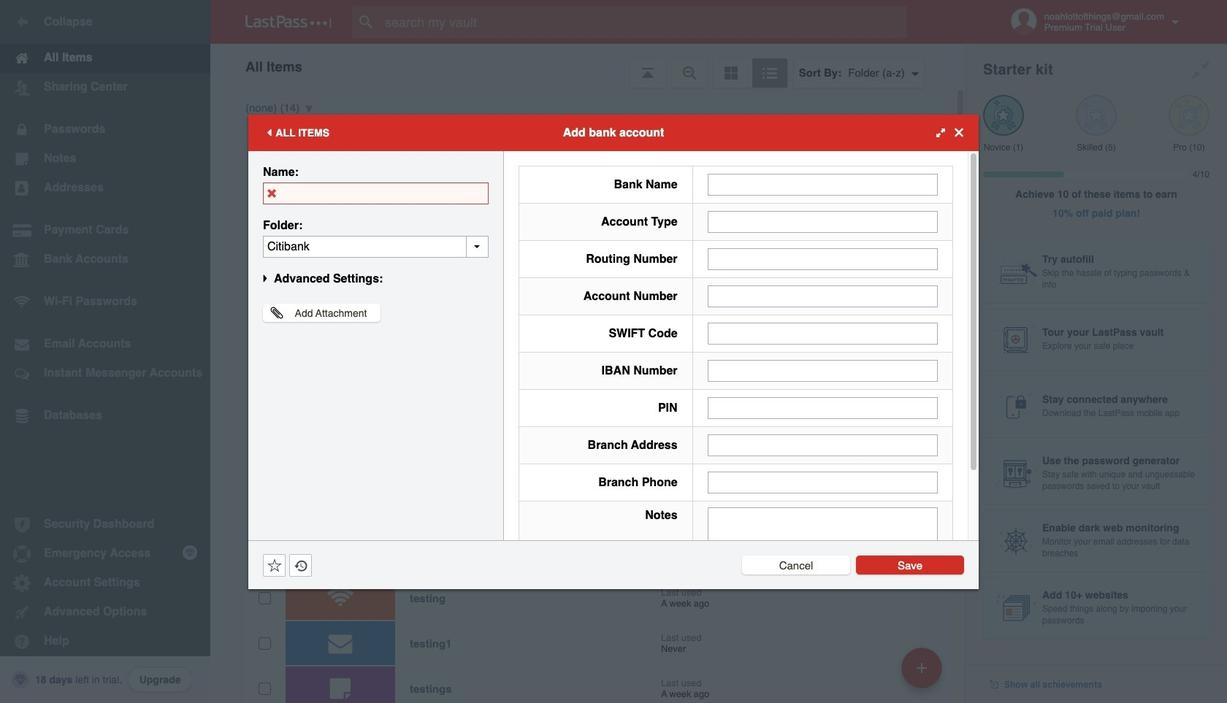 Task type: describe. For each thing, give the bounding box(es) containing it.
search my vault text field
[[352, 6, 936, 38]]

main navigation navigation
[[0, 0, 210, 704]]

new item image
[[917, 663, 927, 673]]

new item navigation
[[897, 644, 952, 704]]



Task type: locate. For each thing, give the bounding box(es) containing it.
lastpass image
[[246, 15, 332, 29]]

Search search field
[[352, 6, 936, 38]]

None text field
[[708, 174, 938, 195], [263, 236, 489, 258], [708, 248, 938, 270], [708, 285, 938, 307], [708, 360, 938, 382], [708, 397, 938, 419], [708, 434, 938, 456], [708, 508, 938, 598], [708, 174, 938, 195], [263, 236, 489, 258], [708, 248, 938, 270], [708, 285, 938, 307], [708, 360, 938, 382], [708, 397, 938, 419], [708, 434, 938, 456], [708, 508, 938, 598]]

vault options navigation
[[210, 44, 966, 88]]

dialog
[[248, 114, 979, 608]]

None text field
[[263, 182, 489, 204], [708, 211, 938, 233], [708, 323, 938, 345], [708, 472, 938, 494], [263, 182, 489, 204], [708, 211, 938, 233], [708, 323, 938, 345], [708, 472, 938, 494]]



